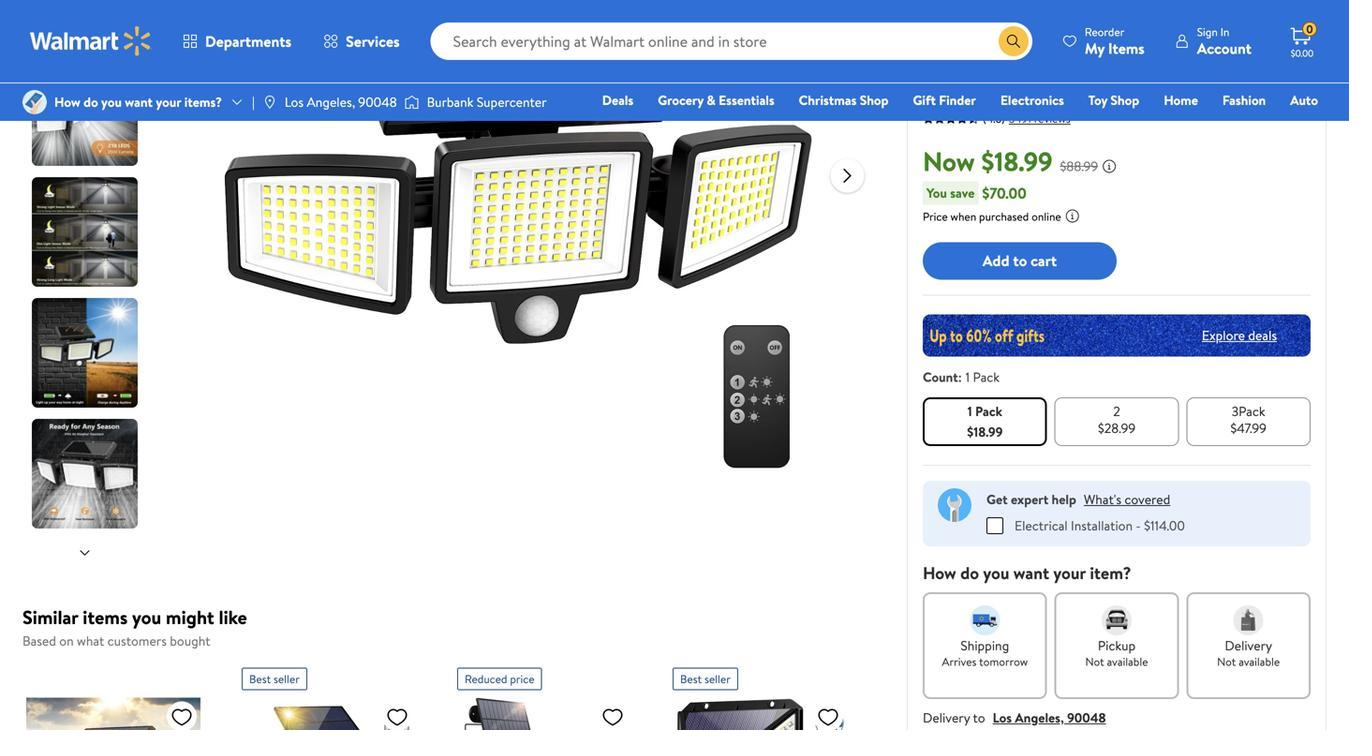 Task type: locate. For each thing, give the bounding box(es) containing it.
delivery for to
[[923, 708, 970, 727]]

0 horizontal spatial do
[[84, 93, 98, 111]]

pack right :
[[973, 368, 1000, 386]]

1 vertical spatial pack
[[976, 402, 1003, 420]]

2 vertical spatial you
[[132, 604, 161, 630]]

 image left the burbank
[[405, 93, 420, 112]]

want for items?
[[125, 93, 153, 111]]

1 horizontal spatial your
[[1054, 561, 1086, 585]]

might
[[166, 604, 214, 630]]

1 inside '1 pack $18.99'
[[968, 402, 973, 420]]

1 horizontal spatial 90048
[[1068, 708, 1107, 727]]

0 horizontal spatial available
[[1107, 654, 1149, 669]]

available inside pickup not available
[[1107, 654, 1149, 669]]

deals
[[1249, 326, 1278, 344]]

your
[[156, 93, 181, 111], [1054, 561, 1086, 585]]

1 vertical spatial you
[[984, 561, 1010, 585]]

angeles, down tomorrow
[[1015, 708, 1065, 727]]

you for how do you want your item?
[[984, 561, 1010, 585]]

best seller up wyravio solar lights outdoor, 205 led solar motion sensor security lights, solar flood lights with 3 modes 270° wide lighting angle, ip65 waterproof wall lamp for porch yard garage image
[[249, 671, 300, 687]]

0 vertical spatial your
[[156, 93, 181, 111]]

0 vertical spatial los
[[285, 93, 304, 111]]

purchased
[[980, 208, 1029, 224]]

how for how do you want your items?
[[54, 93, 80, 111]]

best seller
[[249, 671, 300, 687], [680, 671, 731, 687]]

in_home_installation logo image
[[938, 488, 972, 522]]

how for how do you want your item?
[[923, 561, 957, 585]]

available inside delivery not available
[[1239, 654, 1281, 669]]

1 horizontal spatial available
[[1239, 654, 1281, 669]]

not down the intent image for pickup
[[1086, 654, 1105, 669]]

0 horizontal spatial angeles,
[[307, 93, 355, 111]]

1 vertical spatial los
[[993, 708, 1012, 727]]

0 vertical spatial want
[[125, 93, 153, 111]]

1 best seller from the left
[[249, 671, 300, 687]]

0 horizontal spatial best
[[249, 671, 271, 687]]

0 vertical spatial 1
[[966, 368, 970, 386]]

2 horizontal spatial you
[[984, 561, 1010, 585]]

sign
[[1198, 24, 1218, 40]]

finder
[[939, 91, 977, 109]]

based
[[22, 632, 56, 650]]

solar lights outdoor, 210led 2500lm motion sensor security lights with wireless remote control, waterproof 3 heads led flood wall lights for porch garage yard entryways patio (1pack) - image 3 of 7 image
[[32, 177, 142, 287]]

seller
[[274, 671, 300, 687], [705, 671, 731, 687]]

next media item image
[[837, 164, 859, 187]]

registry link
[[1095, 116, 1159, 136]]

christmas
[[799, 91, 857, 109]]

your left items? in the top of the page
[[156, 93, 181, 111]]

 image
[[405, 93, 420, 112], [262, 95, 277, 110]]

to
[[1014, 250, 1028, 271], [973, 708, 986, 727]]

solar lights outdoor, 210led 2500lm motion sensor security lights with wireless remote control, waterproof 3 heads led flood wall lights for porch garage yard entryways patio (1pack) - image 5 of 7 image
[[32, 419, 142, 529]]

toy shop
[[1089, 91, 1140, 109]]

want
[[125, 93, 153, 111], [1014, 561, 1050, 585]]

to inside button
[[1014, 250, 1028, 271]]

1 available from the left
[[1107, 654, 1149, 669]]

to left cart
[[1014, 250, 1028, 271]]

to for add
[[1014, 250, 1028, 271]]

not down intent image for delivery
[[1218, 654, 1237, 669]]

90048 down pickup not available
[[1068, 708, 1107, 727]]

3pack
[[1232, 402, 1266, 420]]

seller up wyravio solar lights outdoor, 205 led solar motion sensor security lights, solar flood lights with 3 modes 270° wide lighting angle, ip65 waterproof wall lamp for porch yard garage image
[[274, 671, 300, 687]]

0 horizontal spatial best seller
[[249, 671, 300, 687]]

$18.99 up $70.00
[[982, 143, 1053, 179]]

electronics
[[1001, 91, 1065, 109]]

$18.99
[[982, 143, 1053, 179], [968, 422, 1003, 441]]

1 horizontal spatial angeles,
[[1015, 708, 1065, 727]]

1 vertical spatial how
[[923, 561, 957, 585]]

now $18.99
[[923, 143, 1053, 179]]

do down walmart image
[[84, 93, 98, 111]]

reorder my items
[[1085, 24, 1145, 59]]

1 vertical spatial delivery
[[923, 708, 970, 727]]

0 vertical spatial to
[[1014, 250, 1028, 271]]

1 horizontal spatial  image
[[405, 93, 420, 112]]

1 horizontal spatial best
[[680, 671, 702, 687]]

solar lights outdoor, 210led 2500lm motion sensor security lights with wireless remote control, waterproof 3 heads led flood wall lights for porch garage yard entryways patio (1pack) - image 2 of 7 image
[[32, 56, 142, 166]]

angeles, down "services" dropdown button
[[307, 93, 355, 111]]

how
[[54, 93, 80, 111], [923, 561, 957, 585]]

walmart+ link
[[1254, 116, 1327, 136]]

burbank supercenter
[[427, 93, 547, 111]]

2 available from the left
[[1239, 654, 1281, 669]]

delivery for not
[[1225, 636, 1273, 654]]

1 down count : 1 pack
[[968, 402, 973, 420]]

$0.00
[[1291, 47, 1314, 60]]

2 shop from the left
[[1111, 91, 1140, 109]]

search icon image
[[1007, 34, 1022, 49]]

do for how do you want your item?
[[961, 561, 980, 585]]

grocery & essentials link
[[650, 90, 783, 110]]

1 shop from the left
[[860, 91, 889, 109]]

0 vertical spatial $18.99
[[982, 143, 1053, 179]]

to down arrives
[[973, 708, 986, 727]]

you down 'electrical installation - $114.00' "option" on the right of page
[[984, 561, 1010, 585]]

0 horizontal spatial  image
[[262, 95, 277, 110]]

best seller up the outdoor solar lights, 3 modes wireless ip65 waterproof heatproof solar motion sensor lights security lights for porch garden, patio, fence, 2 packs image
[[680, 671, 731, 687]]

0 horizontal spatial shop
[[860, 91, 889, 109]]

$88.99
[[1061, 157, 1099, 175]]

delivery down arrives
[[923, 708, 970, 727]]

2 best seller from the left
[[680, 671, 731, 687]]

1 horizontal spatial los
[[993, 708, 1012, 727]]

2 not from the left
[[1218, 654, 1237, 669]]

2 product group from the left
[[457, 660, 632, 730]]

0 vertical spatial do
[[84, 93, 98, 111]]

gift finder link
[[905, 90, 985, 110]]

customers
[[107, 632, 167, 650]]

Walmart Site-Wide search field
[[431, 22, 1033, 60]]

0 vertical spatial angeles,
[[307, 93, 355, 111]]

grocery
[[658, 91, 704, 109]]

product group
[[242, 660, 416, 730], [457, 660, 632, 730], [673, 660, 847, 730]]

debit
[[1206, 117, 1239, 135]]

save
[[951, 183, 975, 202]]

1 horizontal spatial how
[[923, 561, 957, 585]]

1 vertical spatial 1
[[968, 402, 973, 420]]

burbank
[[427, 93, 474, 111]]

you up customers
[[132, 604, 161, 630]]

pack
[[973, 368, 1000, 386], [976, 402, 1003, 420]]

1 horizontal spatial to
[[1014, 250, 1028, 271]]

available down the intent image for pickup
[[1107, 654, 1149, 669]]

1 horizontal spatial delivery
[[1225, 636, 1273, 654]]

expert
[[1011, 490, 1049, 508]]

1 horizontal spatial product group
[[457, 660, 632, 730]]

explore deals
[[1202, 326, 1278, 344]]

learn more about strikethrough prices image
[[1102, 159, 1117, 174]]

1 horizontal spatial you
[[132, 604, 161, 630]]

los down tomorrow
[[993, 708, 1012, 727]]

 image
[[22, 90, 47, 114]]

want down the electrical
[[1014, 561, 1050, 585]]

electrical installation - $114.00
[[1015, 516, 1186, 534]]

0 vertical spatial you
[[101, 93, 122, 111]]

toy
[[1089, 91, 1108, 109]]

auto link
[[1283, 90, 1327, 110]]

shop for christmas shop
[[860, 91, 889, 109]]

seller up the outdoor solar lights, 3 modes wireless ip65 waterproof heatproof solar motion sensor lights security lights for porch garden, patio, fence, 2 packs image
[[705, 671, 731, 687]]

on
[[59, 632, 74, 650]]

pack down count : 1 pack
[[976, 402, 1003, 420]]

you for similar items you might like based on what customers bought
[[132, 604, 161, 630]]

you down walmart image
[[101, 93, 122, 111]]

0 vertical spatial how
[[54, 93, 80, 111]]

how down in_home_installation logo
[[923, 561, 957, 585]]

do for how do you want your items?
[[84, 93, 98, 111]]

not inside pickup not available
[[1086, 654, 1105, 669]]

shop right the christmas
[[860, 91, 889, 109]]

2 best from the left
[[680, 671, 702, 687]]

0 vertical spatial delivery
[[1225, 636, 1273, 654]]

90048
[[358, 93, 397, 111], [1068, 708, 1107, 727]]

1 vertical spatial to
[[973, 708, 986, 727]]

0 horizontal spatial your
[[156, 93, 181, 111]]

best up wyravio solar lights outdoor, 205 led solar motion sensor security lights, solar flood lights with 3 modes 270° wide lighting angle, ip65 waterproof wall lamp for porch yard garage image
[[249, 671, 271, 687]]

legal information image
[[1065, 208, 1080, 223]]

reorder
[[1085, 24, 1125, 40]]

1 product group from the left
[[242, 660, 416, 730]]

$28.99
[[1098, 419, 1136, 437]]

my
[[1085, 38, 1105, 59]]

do up intent image for shipping
[[961, 561, 980, 585]]

one debit
[[1175, 117, 1239, 135]]

services button
[[308, 19, 416, 64]]

pack inside '1 pack $18.99'
[[976, 402, 1003, 420]]

1 horizontal spatial do
[[961, 561, 980, 585]]

departments
[[205, 31, 292, 52]]

0 horizontal spatial seller
[[274, 671, 300, 687]]

&
[[707, 91, 716, 109]]

want left items? in the top of the page
[[125, 93, 153, 111]]

los right |
[[285, 93, 304, 111]]

1 right :
[[966, 368, 970, 386]]

1 best from the left
[[249, 671, 271, 687]]

1 vertical spatial do
[[961, 561, 980, 585]]

best for the outdoor solar lights, 3 modes wireless ip65 waterproof heatproof solar motion sensor lights security lights for porch garden, patio, fence, 2 packs image
[[680, 671, 702, 687]]

sign in to add to favorites list, szrsth solar lights outdoor - 2pack led solar powered motion sensor lights with remote security wall flood lights for outside garage image
[[602, 705, 624, 729]]

shop up registry at the right of page
[[1111, 91, 1140, 109]]

2 horizontal spatial product group
[[673, 660, 847, 730]]

delivery down intent image for delivery
[[1225, 636, 1273, 654]]

0 horizontal spatial not
[[1086, 654, 1105, 669]]

0 horizontal spatial you
[[101, 93, 122, 111]]

1 horizontal spatial want
[[1014, 561, 1050, 585]]

registry
[[1103, 117, 1151, 135]]

solar lights outdoor, 210led 2500lm motion sensor security lights with wireless remote control, waterproof 3 heads led flood wall lights for porch garage yard entryways patio (1pack) - image 4 of 7 image
[[32, 298, 142, 408]]

what's
[[1084, 490, 1122, 508]]

shop
[[860, 91, 889, 109], [1111, 91, 1140, 109]]

you inside similar items you might like based on what customers bought
[[132, 604, 161, 630]]

not for pickup
[[1086, 654, 1105, 669]]

$18.99 down count : 1 pack
[[968, 422, 1003, 441]]

1 seller from the left
[[274, 671, 300, 687]]

1 horizontal spatial seller
[[705, 671, 731, 687]]

1 not from the left
[[1086, 654, 1105, 669]]

delivery inside delivery not available
[[1225, 636, 1273, 654]]

0 horizontal spatial delivery
[[923, 708, 970, 727]]

christmas shop
[[799, 91, 889, 109]]

1 vertical spatial your
[[1054, 561, 1086, 585]]

1 horizontal spatial best seller
[[680, 671, 731, 687]]

90048 down services
[[358, 93, 397, 111]]

0 horizontal spatial want
[[125, 93, 153, 111]]

outdoor solar lights, 3 modes wireless ip65 waterproof heatproof solar motion sensor lights security lights for porch garden, patio, fence, 2 packs image
[[673, 698, 847, 730]]

0 horizontal spatial how
[[54, 93, 80, 111]]

walmart image
[[30, 26, 152, 56]]

2 seller from the left
[[705, 671, 731, 687]]

available down intent image for delivery
[[1239, 654, 1281, 669]]

 image right |
[[262, 95, 277, 110]]

essentials
[[719, 91, 775, 109]]

1 horizontal spatial not
[[1218, 654, 1237, 669]]

not inside delivery not available
[[1218, 654, 1237, 669]]

1 vertical spatial want
[[1014, 561, 1050, 585]]

best up the outdoor solar lights, 3 modes wireless ip65 waterproof heatproof solar motion sensor lights security lights for porch garden, patio, fence, 2 packs image
[[680, 671, 702, 687]]

bought
[[170, 632, 210, 650]]

you for how do you want your items?
[[101, 93, 122, 111]]

installation
[[1071, 516, 1133, 534]]

0 horizontal spatial product group
[[242, 660, 416, 730]]

intent image for delivery image
[[1234, 605, 1264, 635]]

your left the item?
[[1054, 561, 1086, 585]]

available
[[1107, 654, 1149, 669], [1239, 654, 1281, 669]]

0 horizontal spatial to
[[973, 708, 986, 727]]

1 horizontal spatial shop
[[1111, 91, 1140, 109]]

hukoer solar lights outdoor waterproof motion sensor security lights with wireless remote control 2500lm 3heads 210led flood lights for patio garage yard entryways image
[[26, 698, 201, 730]]

1 vertical spatial $18.99
[[968, 422, 1003, 441]]

0 horizontal spatial 90048
[[358, 93, 397, 111]]

available for pickup
[[1107, 654, 1149, 669]]

how down walmart image
[[54, 93, 80, 111]]

1 pack $18.99
[[968, 402, 1003, 441]]



Task type: vqa. For each thing, say whether or not it's contained in the screenshot.
add to favorites list, the empyrean: iron flame (series #2) (hardcover) image
no



Task type: describe. For each thing, give the bounding box(es) containing it.
what
[[77, 632, 104, 650]]

3491
[[1009, 111, 1032, 127]]

product group containing reduced price
[[457, 660, 632, 730]]

next image image
[[77, 546, 92, 561]]

 image for los angeles, 90048
[[262, 95, 277, 110]]

reduced
[[465, 671, 508, 687]]

home
[[1164, 91, 1199, 109]]

add
[[983, 250, 1010, 271]]

fashion link
[[1215, 90, 1275, 110]]

get
[[987, 490, 1008, 508]]

toy shop link
[[1080, 90, 1148, 110]]

3 product group from the left
[[673, 660, 847, 730]]

sign in account
[[1198, 24, 1252, 59]]

covered
[[1125, 490, 1171, 508]]

how do you want your items?
[[54, 93, 222, 111]]

similar items you might like based on what customers bought
[[22, 604, 247, 650]]

2 $28.99
[[1098, 402, 1136, 437]]

auto registry
[[1103, 91, 1319, 135]]

electronics link
[[992, 90, 1073, 110]]

pickup
[[1098, 636, 1136, 654]]

1 vertical spatial 90048
[[1068, 708, 1107, 727]]

delivery to los angeles, 90048
[[923, 708, 1107, 727]]

$18.99 inside count list
[[968, 422, 1003, 441]]

count
[[923, 368, 959, 386]]

Electrical Installation - $114.00 checkbox
[[987, 517, 1004, 534]]

 image for burbank supercenter
[[405, 93, 420, 112]]

electrical
[[1015, 516, 1068, 534]]

:
[[959, 368, 962, 386]]

to for delivery
[[973, 708, 986, 727]]

you save $70.00
[[927, 183, 1027, 203]]

tomorrow
[[980, 654, 1028, 669]]

one
[[1175, 117, 1203, 135]]

intent image for pickup image
[[1102, 605, 1132, 635]]

supercenter
[[477, 93, 547, 111]]

sign in to add to favorites list, outdoor solar lights, 3 modes wireless ip65 waterproof heatproof solar motion sensor lights security lights for porch garden, patio, fence, 2 packs image
[[817, 705, 840, 729]]

christmas shop link
[[791, 90, 897, 110]]

you
[[927, 183, 947, 202]]

intent image for shipping image
[[970, 605, 1000, 635]]

delivery not available
[[1218, 636, 1281, 669]]

walmart+
[[1263, 117, 1319, 135]]

now
[[923, 143, 975, 179]]

available for delivery
[[1239, 654, 1281, 669]]

similar
[[22, 604, 78, 630]]

(4.6)
[[983, 111, 1006, 127]]

services
[[346, 31, 400, 52]]

sign in to add to favorites list, wyravio solar lights outdoor, 205 led solar motion sensor security lights, solar flood lights with 3 modes 270° wide lighting angle, ip65 waterproof wall lamp for porch yard garage image
[[386, 705, 409, 729]]

get expert help what's covered
[[987, 490, 1171, 508]]

not for delivery
[[1218, 654, 1237, 669]]

wyravio solar lights outdoor, 205 led solar motion sensor security lights, solar flood lights with 3 modes 270° wide lighting angle, ip65 waterproof wall lamp for porch yard garage image
[[242, 698, 416, 730]]

0 vertical spatial 90048
[[358, 93, 397, 111]]

how do you want your item?
[[923, 561, 1132, 585]]

los angeles, 90048
[[285, 93, 397, 111]]

count : 1 pack
[[923, 368, 1000, 386]]

seller for the outdoor solar lights, 3 modes wireless ip65 waterproof heatproof solar motion sensor lights security lights for porch garden, patio, fence, 2 packs image
[[705, 671, 731, 687]]

count list
[[919, 393, 1315, 450]]

0 vertical spatial pack
[[973, 368, 1000, 386]]

seller for wyravio solar lights outdoor, 205 led solar motion sensor security lights, solar flood lights with 3 modes 270° wide lighting angle, ip65 waterproof wall lamp for porch yard garage image
[[274, 671, 300, 687]]

los angeles, 90048 button
[[993, 708, 1107, 727]]

one debit link
[[1167, 116, 1247, 136]]

online
[[1032, 208, 1062, 224]]

reviews
[[1035, 111, 1071, 127]]

fashion
[[1223, 91, 1267, 109]]

up to sixty percent off deals. shop now. image
[[923, 314, 1311, 356]]

szrsth solar lights outdoor - 2pack led solar powered motion sensor lights with remote security wall flood lights for outside garage image
[[457, 698, 632, 730]]

your for items?
[[156, 93, 181, 111]]

deals
[[602, 91, 634, 109]]

0
[[1307, 21, 1314, 37]]

your for item?
[[1054, 561, 1086, 585]]

item?
[[1090, 561, 1132, 585]]

solar lights outdoor, 210led 2500lm motion sensor security lights with wireless remote control, waterproof 3 heads led flood wall lights for porch garage yard entryways patio (1pack) - image 1 of 7 image
[[32, 0, 142, 45]]

price when purchased online
[[923, 208, 1062, 224]]

2
[[1114, 402, 1121, 420]]

in
[[1221, 24, 1230, 40]]

best seller for wyravio solar lights outdoor, 205 led solar motion sensor security lights, solar flood lights with 3 modes 270° wide lighting angle, ip65 waterproof wall lamp for porch yard garage image
[[249, 671, 300, 687]]

items
[[83, 604, 128, 630]]

gift finder
[[913, 91, 977, 109]]

departments button
[[167, 19, 308, 64]]

0 horizontal spatial los
[[285, 93, 304, 111]]

best for wyravio solar lights outdoor, 205 led solar motion sensor security lights, solar flood lights with 3 modes 270° wide lighting angle, ip65 waterproof wall lamp for porch yard garage image
[[249, 671, 271, 687]]

when
[[951, 208, 977, 224]]

account
[[1198, 38, 1252, 59]]

grocery & essentials
[[658, 91, 775, 109]]

$114.00
[[1145, 516, 1186, 534]]

-
[[1136, 516, 1141, 534]]

|
[[252, 93, 255, 111]]

3pack $47.99
[[1231, 402, 1267, 437]]

sign in to add to favorites list, hukoer solar lights outdoor waterproof motion sensor security lights with wireless remote control 2500lm 3heads 210led flood lights for patio garage yard entryways image
[[171, 705, 193, 729]]

what's covered button
[[1084, 490, 1171, 508]]

cart
[[1031, 250, 1057, 271]]

price
[[510, 671, 535, 687]]

add to cart
[[983, 250, 1057, 271]]

Search search field
[[431, 22, 1033, 60]]

shipping arrives tomorrow
[[942, 636, 1028, 669]]

price
[[923, 208, 948, 224]]

1 vertical spatial angeles,
[[1015, 708, 1065, 727]]

explore deals link
[[1195, 319, 1285, 352]]

shop for toy shop
[[1111, 91, 1140, 109]]

items
[[1109, 38, 1145, 59]]

shipping
[[961, 636, 1010, 654]]

solar lights outdoor, 210led 2500lm motion sensor security lights with wireless remote control, waterproof 3 heads led flood wall lights for porch garage yard entryways patio (1pack) image
[[216, 0, 816, 488]]

3491 reviews link
[[1006, 111, 1071, 127]]

reduced price
[[465, 671, 535, 687]]

want for item?
[[1014, 561, 1050, 585]]

(4.6) 3491 reviews
[[983, 111, 1071, 127]]

explore
[[1202, 326, 1246, 344]]

auto
[[1291, 91, 1319, 109]]

add to cart button
[[923, 242, 1117, 280]]

$47.99
[[1231, 419, 1267, 437]]

arrives
[[942, 654, 977, 669]]

gift
[[913, 91, 936, 109]]

best seller for the outdoor solar lights, 3 modes wireless ip65 waterproof heatproof solar motion sensor lights security lights for porch garden, patio, fence, 2 packs image
[[680, 671, 731, 687]]

items?
[[184, 93, 222, 111]]



